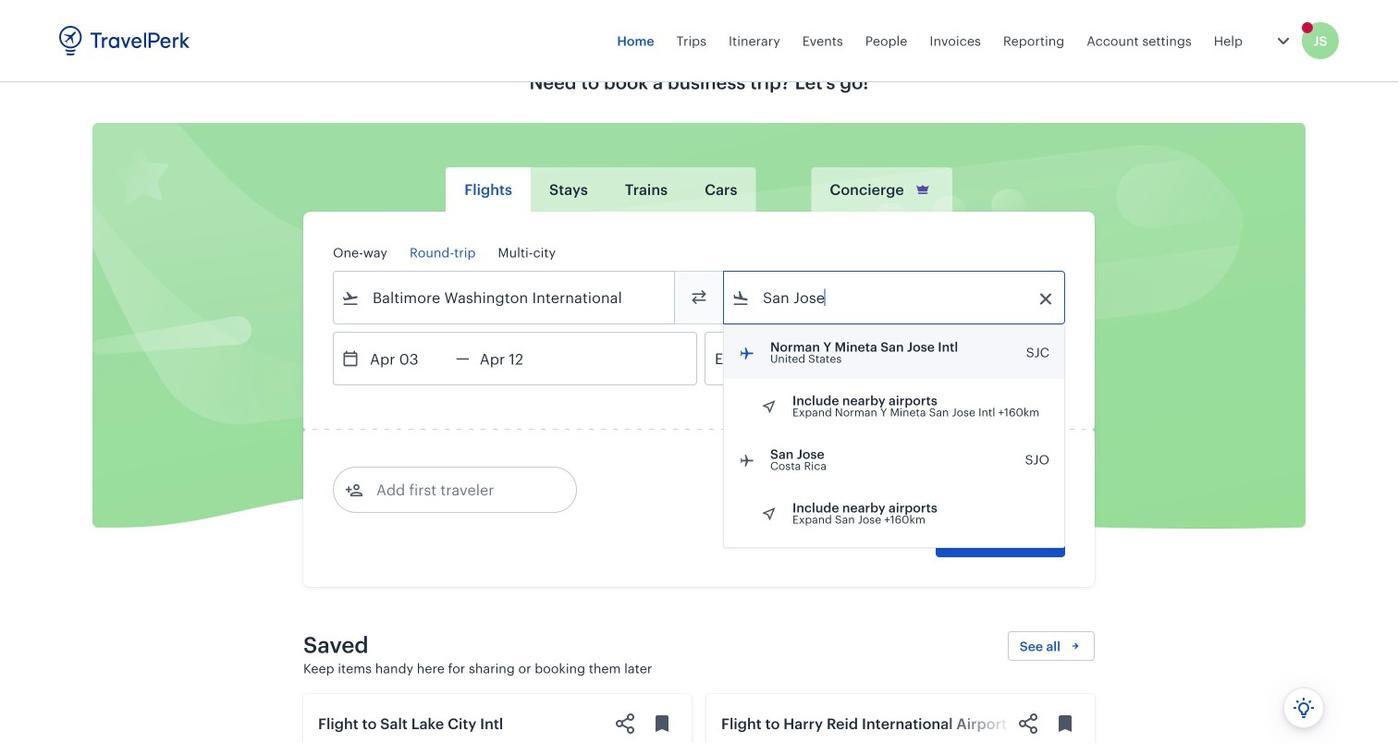 Task type: locate. For each thing, give the bounding box(es) containing it.
From search field
[[360, 283, 650, 313]]

Depart text field
[[360, 333, 456, 385]]

To search field
[[750, 283, 1041, 313]]



Task type: describe. For each thing, give the bounding box(es) containing it.
Add first traveler search field
[[364, 476, 556, 505]]

Return text field
[[470, 333, 566, 385]]



